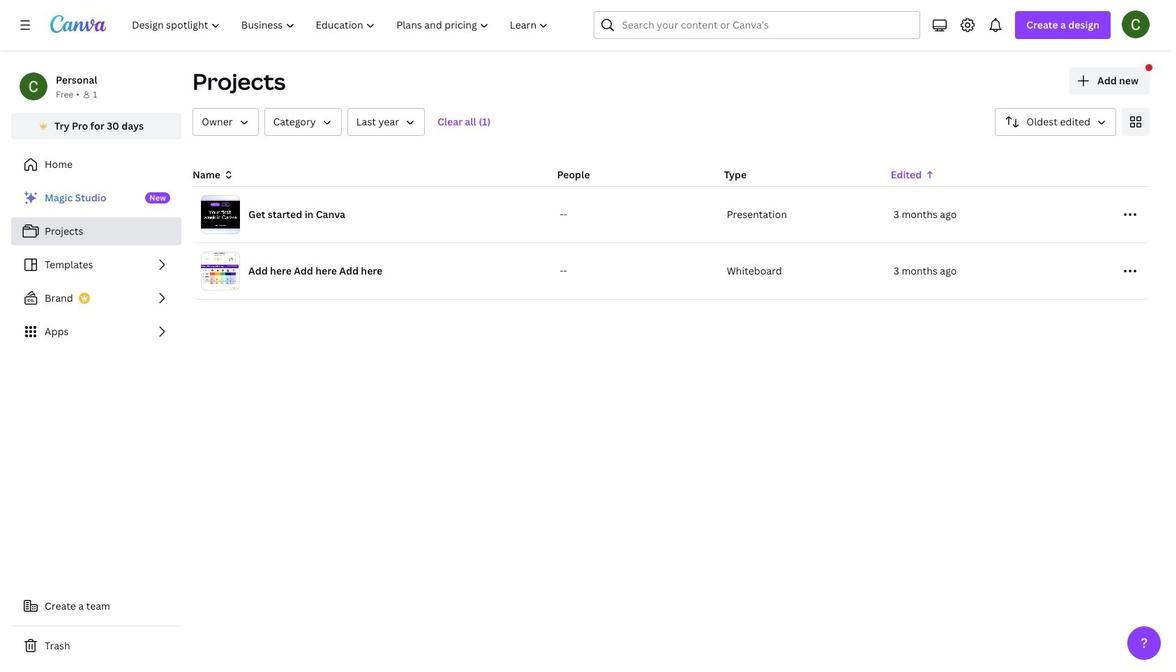 Task type: locate. For each thing, give the bounding box(es) containing it.
Owner button
[[193, 108, 259, 136]]

list
[[11, 184, 181, 346]]

top level navigation element
[[123, 11, 561, 39]]

Category button
[[264, 108, 342, 136]]

None search field
[[594, 11, 921, 39]]

Search search field
[[622, 12, 893, 38]]

christina overa image
[[1122, 10, 1150, 38]]



Task type: vqa. For each thing, say whether or not it's contained in the screenshot.
the right other
no



Task type: describe. For each thing, give the bounding box(es) containing it.
Sort by button
[[995, 108, 1116, 136]]

Date modified button
[[347, 108, 425, 136]]



